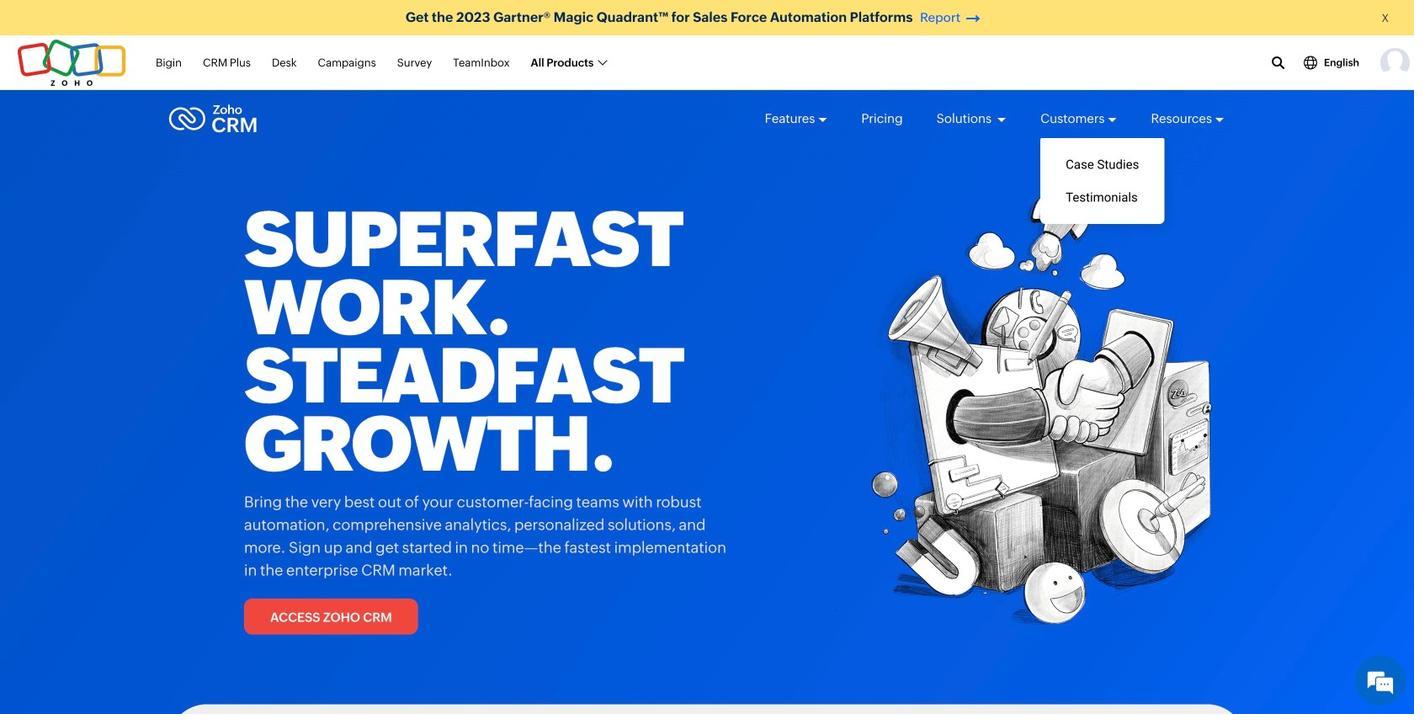 Task type: describe. For each thing, give the bounding box(es) containing it.
greg robinson image
[[1381, 48, 1410, 77]]



Task type: vqa. For each thing, say whether or not it's contained in the screenshot.
'builder'
no



Task type: locate. For each thing, give the bounding box(es) containing it.
zoho crm logo image
[[168, 100, 258, 137]]

crm home banner image
[[834, 165, 1217, 647]]



